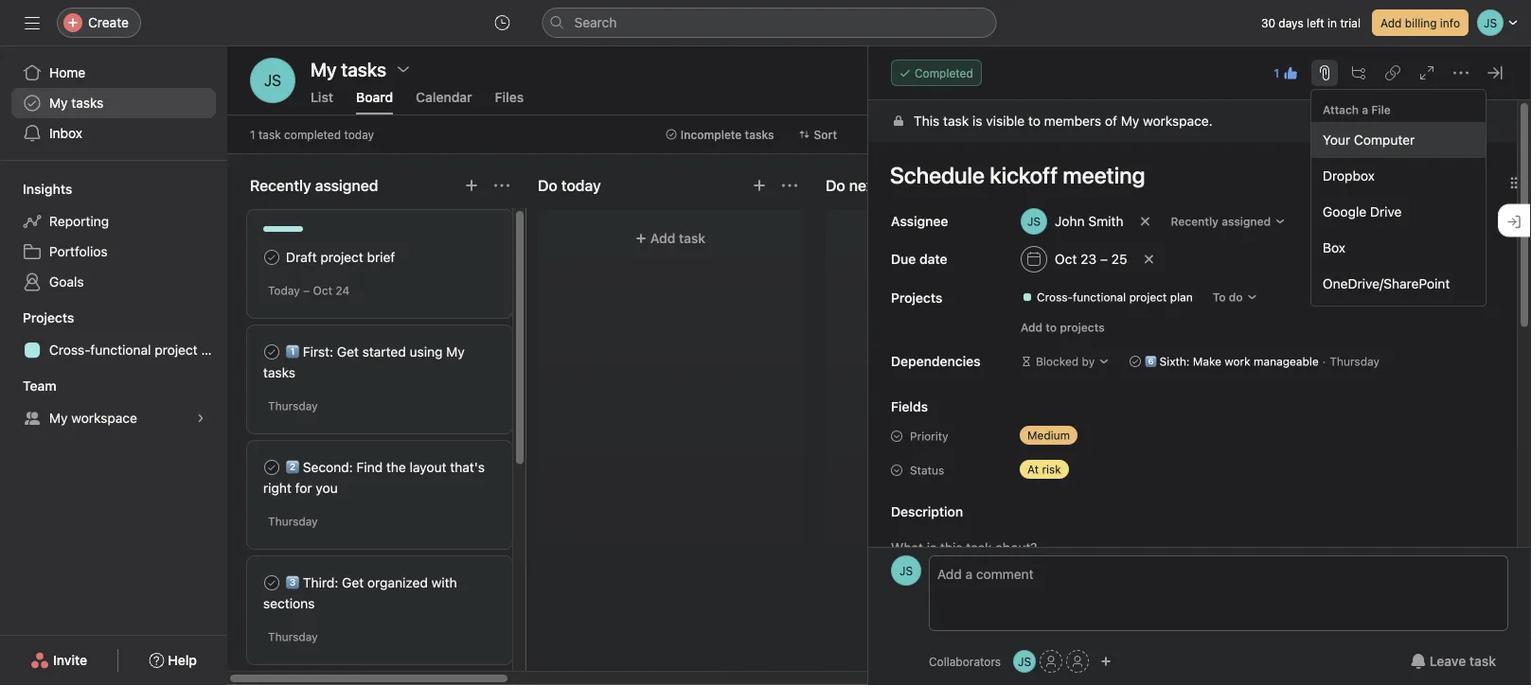 Task type: locate. For each thing, give the bounding box(es) containing it.
my inside global element
[[49, 95, 68, 111]]

functional up projects
[[1073, 291, 1127, 304]]

cross- inside main content
[[1037, 291, 1073, 304]]

0 horizontal spatial add
[[651, 231, 676, 246]]

1 horizontal spatial cross-
[[1037, 291, 1073, 304]]

add subtask image
[[1352, 65, 1367, 81]]

1 completed checkbox from the top
[[261, 246, 283, 269]]

global element
[[0, 46, 227, 160]]

0 vertical spatial add
[[1381, 16, 1403, 29]]

tasks right incomplete
[[745, 128, 774, 141]]

1 horizontal spatial cross-functional project plan
[[1037, 291, 1193, 304]]

js
[[264, 72, 281, 90], [900, 565, 913, 578], [1019, 656, 1032, 669]]

1️⃣ first: get started using my tasks
[[263, 344, 465, 381]]

0 horizontal spatial js button
[[250, 58, 296, 103]]

get inside the 3️⃣ third: get organized with sections
[[342, 576, 364, 591]]

oct 23 – 25
[[1055, 252, 1128, 267]]

team button
[[0, 377, 57, 396]]

0 horizontal spatial –
[[303, 284, 310, 297]]

your
[[1324, 132, 1351, 148]]

0 vertical spatial js button
[[250, 58, 296, 103]]

0 vertical spatial cross-functional project plan
[[1037, 291, 1193, 304]]

0 vertical spatial thursday button
[[268, 400, 318, 413]]

1 horizontal spatial tasks
[[263, 365, 296, 381]]

1 vertical spatial js
[[900, 565, 913, 578]]

more actions for this task image
[[1454, 65, 1469, 81]]

add task image
[[752, 178, 767, 193]]

thursday down "sections"
[[268, 631, 318, 644]]

3️⃣ third: get organized with sections
[[263, 576, 457, 612]]

cross- up the add to projects
[[1037, 291, 1073, 304]]

oct
[[1055, 252, 1078, 267], [313, 284, 333, 297]]

cross-functional project plan down 25
[[1037, 291, 1193, 304]]

1 vertical spatial js button
[[891, 556, 922, 586]]

completed checkbox for 3️⃣ third: get organized with sections
[[261, 572, 283, 595]]

1 horizontal spatial projects
[[891, 290, 943, 306]]

to left projects
[[1046, 321, 1057, 334]]

add task image
[[464, 178, 479, 193]]

0 horizontal spatial js
[[264, 72, 281, 90]]

projects down goals
[[23, 310, 74, 326]]

do
[[1230, 291, 1244, 304]]

1 horizontal spatial to
[[1046, 321, 1057, 334]]

1 task completed today
[[250, 128, 374, 141]]

status
[[910, 464, 945, 477]]

add to projects
[[1021, 321, 1105, 334]]

thursday button down 1️⃣
[[268, 400, 318, 413]]

add task
[[651, 231, 706, 246]]

1 vertical spatial completed checkbox
[[261, 572, 283, 595]]

oct inside main content
[[1055, 252, 1078, 267]]

thursday button down "sections"
[[268, 631, 318, 644]]

help
[[168, 653, 197, 669]]

1 horizontal spatial js button
[[891, 556, 922, 586]]

plan inside main content
[[1171, 291, 1193, 304]]

completed checkbox for 2️⃣ second: find the layout that's right for you
[[261, 457, 283, 479]]

insights element
[[0, 172, 227, 301]]

1 horizontal spatial project
[[321, 250, 364, 265]]

thursday inside main content
[[1330, 355, 1380, 369]]

task for add
[[679, 231, 706, 246]]

task inside main content
[[944, 113, 969, 129]]

1 vertical spatial projects
[[23, 310, 74, 326]]

Completed checkbox
[[261, 246, 283, 269], [261, 572, 283, 595]]

1 completed checkbox from the top
[[261, 341, 283, 364]]

tasks down 'home'
[[71, 95, 104, 111]]

1 vertical spatial make
[[1194, 355, 1222, 369]]

projects
[[891, 290, 943, 306], [23, 310, 74, 326]]

third:
[[303, 576, 339, 591]]

a
[[1363, 103, 1369, 117]]

0 horizontal spatial plan
[[201, 342, 227, 358]]

1 horizontal spatial add
[[1021, 321, 1043, 334]]

0 vertical spatial completed checkbox
[[261, 341, 283, 364]]

create
[[88, 15, 129, 30]]

using
[[410, 344, 443, 360]]

1 horizontal spatial js
[[900, 565, 913, 578]]

js button for 1 task completed today
[[250, 58, 296, 103]]

1 horizontal spatial make
[[1407, 113, 1441, 129]]

1 left attachments: add a file to this task, schedule kickoff meeting image on the right top
[[1275, 66, 1280, 80]]

tasks inside my tasks link
[[71, 95, 104, 111]]

my right of
[[1121, 113, 1140, 129]]

thursday for 1️⃣ first: get started using my tasks
[[268, 400, 318, 413]]

incomplete tasks
[[681, 128, 774, 141]]

left
[[1307, 16, 1325, 29]]

recently assigned
[[1171, 215, 1272, 228]]

0 vertical spatial plan
[[1171, 291, 1193, 304]]

– inside "schedule kickoff meeting" dialog
[[1101, 252, 1108, 267]]

completed checkbox left 3️⃣
[[261, 572, 283, 595]]

thursday button for right
[[268, 515, 318, 529]]

is
[[973, 113, 983, 129]]

24
[[336, 284, 350, 297]]

thursday button down for
[[268, 515, 318, 529]]

0 vertical spatial 1
[[1275, 66, 1280, 80]]

functional inside main content
[[1073, 291, 1127, 304]]

recently
[[1171, 215, 1219, 228]]

functional inside projects element
[[90, 342, 151, 358]]

– left 25
[[1101, 252, 1108, 267]]

2 vertical spatial js button
[[1014, 651, 1037, 674]]

today – oct 24
[[268, 284, 350, 297]]

my down team
[[49, 411, 68, 426]]

first:
[[303, 344, 334, 360]]

js button left list
[[250, 58, 296, 103]]

2 vertical spatial thursday button
[[268, 631, 318, 644]]

plan left to at the top of the page
[[1171, 291, 1193, 304]]

0 vertical spatial completed image
[[261, 246, 283, 269]]

0 vertical spatial project
[[321, 250, 364, 265]]

to inside button
[[1046, 321, 1057, 334]]

2 vertical spatial tasks
[[263, 365, 296, 381]]

thursday right manageable
[[1330, 355, 1380, 369]]

3 thursday button from the top
[[268, 631, 318, 644]]

0 horizontal spatial projects
[[23, 310, 74, 326]]

0 vertical spatial functional
[[1073, 291, 1127, 304]]

thursday for 2️⃣ second: find the layout that's right for you
[[268, 515, 318, 529]]

– right today at top left
[[303, 284, 310, 297]]

my up "inbox"
[[49, 95, 68, 111]]

0 vertical spatial make
[[1407, 113, 1441, 129]]

with
[[432, 576, 457, 591]]

1 horizontal spatial –
[[1101, 252, 1108, 267]]

add inside add billing info button
[[1381, 16, 1403, 29]]

0 horizontal spatial project
[[155, 342, 198, 358]]

blocked by button
[[1013, 349, 1119, 375]]

organized
[[368, 576, 428, 591]]

functional
[[1073, 291, 1127, 304], [90, 342, 151, 358]]

js for 1 task completed today
[[264, 72, 281, 90]]

my tasks link
[[11, 88, 216, 118]]

project up the 24
[[321, 250, 364, 265]]

reporting
[[49, 214, 109, 229]]

0 horizontal spatial make
[[1194, 355, 1222, 369]]

oct left the 24
[[313, 284, 333, 297]]

js button down description
[[891, 556, 922, 586]]

projects inside dropdown button
[[23, 310, 74, 326]]

completed checkbox left 2️⃣
[[261, 457, 283, 479]]

1 vertical spatial plan
[[201, 342, 227, 358]]

tasks
[[71, 95, 104, 111], [745, 128, 774, 141], [263, 365, 296, 381]]

1 vertical spatial cross-functional project plan link
[[11, 335, 227, 366]]

cross-functional project plan link up projects
[[1015, 288, 1201, 307]]

1 vertical spatial thursday button
[[268, 515, 318, 529]]

main content
[[869, 100, 1518, 686]]

started
[[363, 344, 406, 360]]

my inside 'link'
[[49, 411, 68, 426]]

1 horizontal spatial 1
[[1275, 66, 1280, 80]]

task for leave
[[1470, 654, 1497, 670]]

1 horizontal spatial functional
[[1073, 291, 1127, 304]]

2 vertical spatial project
[[155, 342, 198, 358]]

oct left 23
[[1055, 252, 1078, 267]]

1 vertical spatial add
[[651, 231, 676, 246]]

add inside add task button
[[651, 231, 676, 246]]

task for 1
[[259, 128, 281, 141]]

to
[[1029, 113, 1041, 129], [1046, 321, 1057, 334]]

add for add task
[[651, 231, 676, 246]]

teams element
[[0, 369, 227, 438]]

thursday down 1️⃣
[[268, 400, 318, 413]]

my right "using"
[[446, 344, 465, 360]]

completed checkbox left 1️⃣
[[261, 341, 283, 364]]

main content containing this task is visible to members of my workspace.
[[869, 100, 1518, 686]]

0 vertical spatial js
[[264, 72, 281, 90]]

1 vertical spatial functional
[[90, 342, 151, 358]]

project up see details, my workspace image
[[155, 342, 198, 358]]

Completed checkbox
[[261, 341, 283, 364], [261, 457, 283, 479]]

medium button
[[1013, 423, 1126, 449]]

1 vertical spatial get
[[342, 576, 364, 591]]

find
[[357, 460, 383, 476]]

js for collaborators
[[900, 565, 913, 578]]

2 thursday button from the top
[[268, 515, 318, 529]]

invite
[[53, 653, 87, 669]]

js right collaborators
[[1019, 656, 1032, 669]]

0 horizontal spatial cross-functional project plan
[[49, 342, 227, 358]]

0 horizontal spatial cross-
[[49, 342, 90, 358]]

2 horizontal spatial js
[[1019, 656, 1032, 669]]

plan left completed icon
[[201, 342, 227, 358]]

0 horizontal spatial tasks
[[71, 95, 104, 111]]

0 horizontal spatial oct
[[313, 284, 333, 297]]

0 horizontal spatial cross-functional project plan link
[[11, 335, 227, 366]]

add inside add to projects button
[[1021, 321, 1043, 334]]

0 vertical spatial cross-
[[1037, 291, 1073, 304]]

your computer menu item
[[1312, 122, 1486, 158]]

close details image
[[1488, 65, 1504, 81]]

completed image
[[261, 246, 283, 269], [261, 457, 283, 479], [261, 572, 283, 595]]

computer
[[1355, 132, 1416, 148]]

thursday down for
[[268, 515, 318, 529]]

plan
[[1171, 291, 1193, 304], [201, 342, 227, 358]]

sort
[[814, 128, 837, 141]]

1 thursday button from the top
[[268, 400, 318, 413]]

get for first:
[[337, 344, 359, 360]]

projects down due date
[[891, 290, 943, 306]]

1 vertical spatial cross-functional project plan
[[49, 342, 227, 358]]

completed
[[915, 66, 974, 80]]

members
[[1045, 113, 1102, 129]]

0 vertical spatial projects
[[891, 290, 943, 306]]

1 inside 1 button
[[1275, 66, 1280, 80]]

1 horizontal spatial cross-functional project plan link
[[1015, 288, 1201, 307]]

2 horizontal spatial add
[[1381, 16, 1403, 29]]

2 completed image from the top
[[261, 457, 283, 479]]

insights
[[23, 181, 72, 197]]

js down description
[[900, 565, 913, 578]]

2 vertical spatial completed image
[[261, 572, 283, 595]]

0 vertical spatial completed checkbox
[[261, 246, 283, 269]]

1 horizontal spatial plan
[[1171, 291, 1193, 304]]

risk
[[1043, 463, 1062, 477]]

cross-functional project plan inside projects element
[[49, 342, 227, 358]]

search button
[[542, 8, 997, 38]]

0 vertical spatial –
[[1101, 252, 1108, 267]]

0 horizontal spatial functional
[[90, 342, 151, 358]]

0 vertical spatial get
[[337, 344, 359, 360]]

js left list
[[264, 72, 281, 90]]

get right first:
[[337, 344, 359, 360]]

completed image left draft
[[261, 246, 283, 269]]

to right visible
[[1029, 113, 1041, 129]]

workspace.
[[1144, 113, 1213, 129]]

smith
[[1089, 214, 1124, 229]]

goals
[[49, 274, 84, 290]]

cross- down projects dropdown button
[[49, 342, 90, 358]]

1 vertical spatial completed checkbox
[[261, 457, 283, 479]]

tasks down completed icon
[[263, 365, 296, 381]]

get for third:
[[342, 576, 364, 591]]

project down clear due date icon
[[1130, 291, 1168, 304]]

tasks inside incomplete tasks dropdown button
[[745, 128, 774, 141]]

functional up teams element
[[90, 342, 151, 358]]

do next week
[[826, 177, 921, 195]]

1 vertical spatial project
[[1130, 291, 1168, 304]]

completed image left 3️⃣
[[261, 572, 283, 595]]

2 horizontal spatial js button
[[1014, 651, 1037, 674]]

0 horizontal spatial 1
[[250, 128, 255, 141]]

thursday
[[1330, 355, 1380, 369], [268, 400, 318, 413], [268, 515, 318, 529], [268, 631, 318, 644]]

0 vertical spatial tasks
[[71, 95, 104, 111]]

help button
[[137, 644, 209, 678]]

portfolios
[[49, 244, 108, 260]]

1 vertical spatial tasks
[[745, 128, 774, 141]]

js button right collaborators
[[1014, 651, 1037, 674]]

1 vertical spatial cross-
[[49, 342, 90, 358]]

1 horizontal spatial oct
[[1055, 252, 1078, 267]]

0 horizontal spatial to
[[1029, 113, 1041, 129]]

make left work
[[1194, 355, 1222, 369]]

2 completed checkbox from the top
[[261, 457, 283, 479]]

0 vertical spatial oct
[[1055, 252, 1078, 267]]

30 days left in trial
[[1262, 16, 1361, 29]]

incomplete
[[681, 128, 742, 141]]

1 completed image from the top
[[261, 246, 283, 269]]

cross-functional project plan link up teams element
[[11, 335, 227, 366]]

the
[[386, 460, 406, 476]]

tasks for incomplete tasks
[[745, 128, 774, 141]]

for
[[295, 481, 312, 496]]

dropbox
[[1324, 168, 1376, 184]]

0 vertical spatial cross-functional project plan link
[[1015, 288, 1201, 307]]

get inside 1️⃣ first: get started using my tasks
[[337, 344, 359, 360]]

add billing info
[[1381, 16, 1461, 29]]

task
[[944, 113, 969, 129], [259, 128, 281, 141], [679, 231, 706, 246], [1470, 654, 1497, 670]]

2 vertical spatial add
[[1021, 321, 1043, 334]]

make left "public"
[[1407, 113, 1441, 129]]

1 left completed
[[250, 128, 255, 141]]

home
[[49, 65, 85, 81]]

3 completed image from the top
[[261, 572, 283, 595]]

2 completed checkbox from the top
[[261, 572, 283, 595]]

1 for 1 task completed today
[[250, 128, 255, 141]]

completed image left 2️⃣
[[261, 457, 283, 479]]

copy task link image
[[1386, 65, 1401, 81]]

cross-functional project plan inside main content
[[1037, 291, 1193, 304]]

thursday button
[[268, 400, 318, 413], [268, 515, 318, 529], [268, 631, 318, 644]]

1 vertical spatial completed image
[[261, 457, 283, 479]]

schedule kickoff meeting dialog
[[869, 46, 1532, 686]]

1 vertical spatial 1
[[250, 128, 255, 141]]

1 vertical spatial to
[[1046, 321, 1057, 334]]

cross-functional project plan link inside projects element
[[11, 335, 227, 366]]

2 horizontal spatial tasks
[[745, 128, 774, 141]]

assigned
[[1222, 215, 1272, 228]]

blocked by
[[1036, 355, 1095, 369]]

completed
[[284, 128, 341, 141]]

board link
[[356, 90, 393, 115]]

completed checkbox left draft
[[261, 246, 283, 269]]

remove assignee image
[[1140, 216, 1152, 227]]

my
[[49, 95, 68, 111], [1121, 113, 1140, 129], [446, 344, 465, 360], [49, 411, 68, 426]]

get right "third:"
[[342, 576, 364, 591]]

cross-functional project plan link
[[1015, 288, 1201, 307], [11, 335, 227, 366]]

2 horizontal spatial project
[[1130, 291, 1168, 304]]

at
[[1028, 463, 1039, 477]]

cross-functional project plan up teams element
[[49, 342, 227, 358]]



Task type: describe. For each thing, give the bounding box(es) containing it.
drive
[[1371, 204, 1403, 220]]

work
[[1225, 355, 1251, 369]]

more section actions image
[[495, 178, 510, 193]]

john smith button
[[1013, 205, 1133, 239]]

draft
[[286, 250, 317, 265]]

sixth:
[[1160, 355, 1190, 369]]

recently assigned button
[[1163, 208, 1295, 235]]

attach a file
[[1324, 103, 1391, 117]]

completed checkbox for draft project brief
[[261, 246, 283, 269]]

1 button
[[1269, 60, 1305, 86]]

trial
[[1341, 16, 1361, 29]]

list
[[311, 90, 333, 105]]

full screen image
[[1420, 65, 1435, 81]]

projects
[[1060, 321, 1105, 334]]

files link
[[495, 90, 524, 115]]

0 vertical spatial to
[[1029, 113, 1041, 129]]

1 for 1
[[1275, 66, 1280, 80]]

in
[[1328, 16, 1338, 29]]

calendar link
[[416, 90, 472, 115]]

completed checkbox for 1️⃣ first: get started using my tasks
[[261, 341, 283, 364]]

sort button
[[791, 121, 846, 148]]

info
[[1441, 16, 1461, 29]]

add task button
[[549, 222, 792, 256]]

1 vertical spatial oct
[[313, 284, 333, 297]]

completed image
[[261, 341, 283, 364]]

25
[[1112, 252, 1128, 267]]

make public
[[1407, 113, 1483, 129]]

blocked
[[1036, 355, 1079, 369]]

2 vertical spatial js
[[1019, 656, 1032, 669]]

cross-functional project plan link inside main content
[[1015, 288, 1201, 307]]

brief
[[367, 250, 395, 265]]

google
[[1324, 204, 1367, 220]]

to do
[[1213, 291, 1244, 304]]

add for add to projects
[[1021, 321, 1043, 334]]

board
[[356, 90, 393, 105]]

30
[[1262, 16, 1276, 29]]

recently assigned
[[250, 177, 378, 195]]

right
[[263, 481, 292, 496]]

plan inside projects element
[[201, 342, 227, 358]]

layout
[[410, 460, 447, 476]]

tasks inside 1️⃣ first: get started using my tasks
[[263, 365, 296, 381]]

make inside button
[[1407, 113, 1441, 129]]

search
[[575, 15, 617, 30]]

my tasks
[[49, 95, 104, 111]]

3️⃣
[[286, 576, 299, 591]]

leave task button
[[1399, 645, 1509, 679]]

to
[[1213, 291, 1226, 304]]

draft project brief
[[286, 250, 395, 265]]

invite button
[[18, 644, 100, 678]]

collaborators
[[929, 656, 1002, 669]]

description
[[891, 504, 964, 520]]

to do button
[[1205, 284, 1267, 311]]

completed image for 2️⃣ second: find the layout that's right for you
[[261, 457, 283, 479]]

portfolios link
[[11, 237, 216, 267]]

project inside main content
[[1130, 291, 1168, 304]]

completed button
[[891, 60, 982, 86]]

days
[[1279, 16, 1304, 29]]

file
[[1372, 103, 1391, 117]]

thursday for 3️⃣ third: get organized with sections
[[268, 631, 318, 644]]

at risk button
[[1013, 457, 1126, 483]]

more section actions image
[[783, 178, 798, 193]]

1 vertical spatial –
[[303, 284, 310, 297]]

projects inside main content
[[891, 290, 943, 306]]

history image
[[495, 15, 510, 30]]

add billing info button
[[1373, 9, 1469, 36]]

attachments: add a file to this task, schedule kickoff meeting image
[[1318, 65, 1333, 81]]

at risk
[[1028, 463, 1062, 477]]

my inside 1️⃣ first: get started using my tasks
[[446, 344, 465, 360]]

completed image for draft project brief
[[261, 246, 283, 269]]

search list box
[[542, 8, 997, 38]]

23
[[1081, 252, 1097, 267]]

manageable
[[1254, 355, 1319, 369]]

attach
[[1324, 103, 1360, 117]]

add for add billing info
[[1381, 16, 1403, 29]]

make public button
[[1395, 104, 1495, 138]]

this
[[914, 113, 940, 129]]

google drive
[[1324, 204, 1403, 220]]

leave task
[[1430, 654, 1497, 670]]

tasks for my tasks
[[71, 95, 104, 111]]

main content inside "schedule kickoff meeting" dialog
[[869, 100, 1518, 686]]

public
[[1444, 113, 1483, 129]]

this task is visible to members of my workspace.
[[914, 113, 1213, 129]]

billing
[[1406, 16, 1438, 29]]

my inside main content
[[1121, 113, 1140, 129]]

dependencies
[[891, 354, 981, 369]]

do today
[[538, 177, 601, 195]]

incomplete tasks button
[[657, 121, 783, 148]]

inbox
[[49, 126, 82, 141]]

thursday button for tasks
[[268, 400, 318, 413]]

my workspace
[[49, 411, 137, 426]]

6️⃣
[[1146, 355, 1157, 369]]

insights button
[[0, 180, 72, 199]]

due date
[[891, 252, 948, 267]]

projects element
[[0, 301, 227, 369]]

second:
[[303, 460, 353, 476]]

js button for collaborators
[[891, 556, 922, 586]]

1️⃣
[[286, 344, 299, 360]]

show options image
[[396, 62, 411, 77]]

home link
[[11, 58, 216, 88]]

onedrive/sharepoint
[[1324, 276, 1451, 292]]

do
[[826, 177, 846, 195]]

calendar
[[416, 90, 472, 105]]

clear due date image
[[1144, 254, 1155, 265]]

task for this
[[944, 113, 969, 129]]

see details, my workspace image
[[195, 413, 207, 424]]

team
[[23, 378, 57, 394]]

add or remove collaborators image
[[1101, 657, 1112, 668]]

6️⃣ sixth: make work manageable
[[1146, 355, 1319, 369]]

my workspace link
[[11, 404, 216, 434]]

priority
[[910, 430, 949, 443]]

hide sidebar image
[[25, 15, 40, 30]]

cross- inside projects element
[[49, 342, 90, 358]]

goals link
[[11, 267, 216, 297]]

assignee
[[891, 214, 949, 229]]

Task Name text field
[[878, 153, 1495, 197]]

completed image for 3️⃣ third: get organized with sections
[[261, 572, 283, 595]]



Task type: vqa. For each thing, say whether or not it's contained in the screenshot.
Show
no



